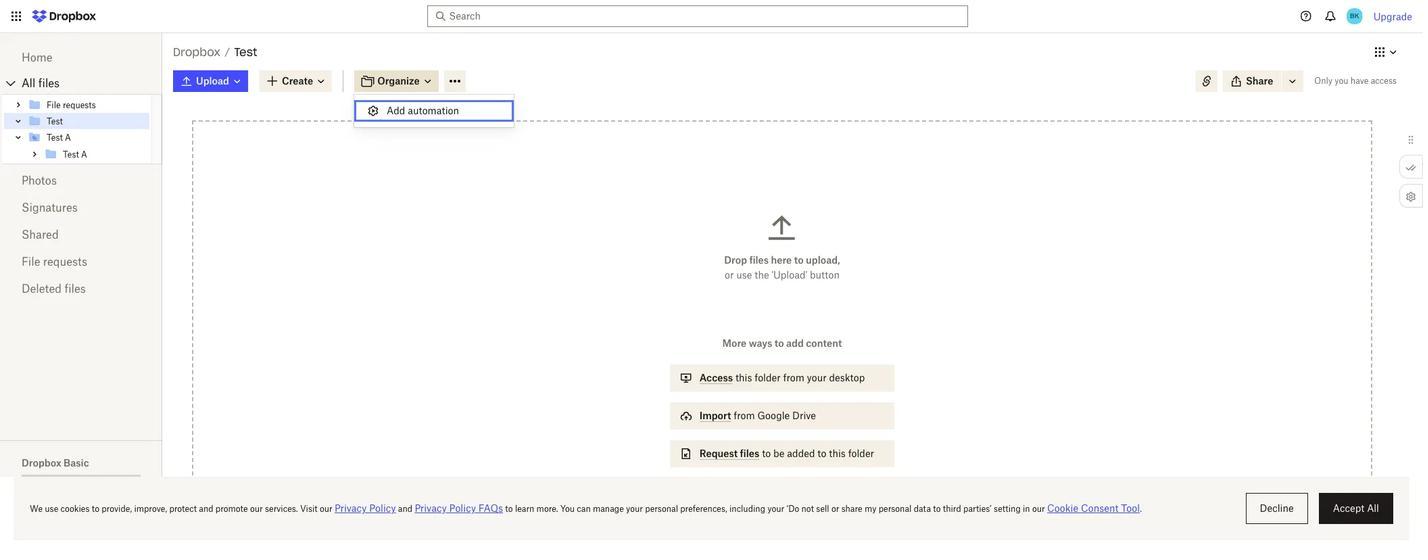 Task type: locate. For each thing, give the bounding box(es) containing it.
import
[[700, 410, 731, 421]]

test
[[234, 45, 257, 59], [47, 116, 63, 126], [47, 132, 63, 142]]

0 vertical spatial folder
[[755, 372, 781, 383]]

file requests link
[[22, 248, 141, 275]]

1 vertical spatial dropbox
[[22, 457, 61, 469]]

test up test a
[[47, 116, 63, 126]]

automation
[[408, 105, 459, 116]]

1 vertical spatial test
[[47, 116, 63, 126]]

from
[[783, 372, 805, 383], [734, 410, 755, 421]]

upgrade link
[[1374, 10, 1413, 22]]

signatures link
[[22, 194, 141, 221]]

folder right added
[[848, 448, 874, 459]]

1 vertical spatial from
[[734, 410, 755, 421]]

1 horizontal spatial this
[[829, 448, 846, 459]]

folder
[[755, 372, 781, 383], [848, 448, 874, 459]]

added
[[787, 448, 815, 459]]

'upload'
[[772, 269, 808, 281]]

0 vertical spatial this
[[736, 372, 752, 383]]

access
[[1371, 76, 1397, 86]]

you
[[1335, 76, 1349, 86]]

drop files here to upload, or use the 'upload' button
[[724, 254, 840, 281]]

all files
[[22, 76, 60, 90]]

dropbox left the /
[[173, 45, 221, 59]]

files down file requests link
[[65, 282, 86, 296]]

this
[[736, 372, 752, 383], [829, 448, 846, 459]]

deleted files
[[22, 282, 86, 296]]

from right the import
[[734, 410, 755, 421]]

be
[[774, 448, 785, 459]]

test a
[[47, 132, 71, 142]]

access this folder from your desktop
[[700, 372, 865, 383]]

1 horizontal spatial folder
[[848, 448, 874, 459]]

group
[[2, 94, 162, 164]]

only
[[1315, 76, 1333, 86]]

test left a
[[47, 132, 63, 142]]

1 vertical spatial this
[[829, 448, 846, 459]]

files right all
[[38, 76, 60, 90]]

test for test a
[[47, 132, 63, 142]]

dropbox for dropbox / test
[[173, 45, 221, 59]]

files up 'the'
[[750, 254, 769, 266]]

access
[[700, 372, 733, 383]]

photos
[[22, 174, 57, 187]]

request files to be added to this folder
[[700, 448, 874, 459]]

0 horizontal spatial dropbox
[[22, 457, 61, 469]]

files for drop
[[750, 254, 769, 266]]

files inside tree
[[38, 76, 60, 90]]

1 vertical spatial folder
[[848, 448, 874, 459]]

more ways to add content
[[723, 337, 842, 349]]

2 vertical spatial test
[[47, 132, 63, 142]]

0 vertical spatial from
[[783, 372, 805, 383]]

0 vertical spatial dropbox
[[173, 45, 221, 59]]

add automation
[[387, 105, 459, 116]]

this right access
[[736, 372, 752, 383]]

1 horizontal spatial dropbox
[[173, 45, 221, 59]]

files for all
[[38, 76, 60, 90]]

all files link
[[22, 72, 162, 94]]

to
[[794, 254, 804, 266], [775, 337, 784, 349], [762, 448, 771, 459], [818, 448, 827, 459]]

share button
[[1223, 70, 1282, 92]]

files left be
[[740, 448, 760, 459]]

import from google drive
[[700, 410, 816, 421]]

to inside the drop files here to upload, or use the 'upload' button
[[794, 254, 804, 266]]

home
[[22, 51, 52, 64]]

test inside "link"
[[47, 132, 63, 142]]

dropbox logo - go to the homepage image
[[27, 5, 101, 27]]

shared
[[22, 228, 59, 241]]

files inside the drop files here to upload, or use the 'upload' button
[[750, 254, 769, 266]]

dropbox left basic
[[22, 457, 61, 469]]

to right here
[[794, 254, 804, 266]]

files inside more ways to add content element
[[740, 448, 760, 459]]

dropbox link
[[173, 43, 221, 61]]

google
[[758, 410, 790, 421]]

from left your
[[783, 372, 805, 383]]

1 horizontal spatial from
[[783, 372, 805, 383]]

file requests
[[22, 255, 87, 268]]

folder down ways
[[755, 372, 781, 383]]

files
[[38, 76, 60, 90], [750, 254, 769, 266], [65, 282, 86, 296], [740, 448, 760, 459]]

or
[[725, 269, 734, 281]]

use
[[737, 269, 752, 281]]

dropbox
[[173, 45, 221, 59], [22, 457, 61, 469]]

only you have access
[[1315, 76, 1397, 86]]

signatures
[[22, 201, 78, 214]]

test right the /
[[234, 45, 257, 59]]

0 horizontal spatial folder
[[755, 372, 781, 383]]

this right added
[[829, 448, 846, 459]]



Task type: describe. For each thing, give the bounding box(es) containing it.
file
[[22, 255, 40, 268]]

add
[[387, 105, 405, 116]]

files for request
[[740, 448, 760, 459]]

the
[[755, 269, 769, 281]]

0 horizontal spatial this
[[736, 372, 752, 383]]

test link
[[28, 113, 149, 129]]

add
[[786, 337, 804, 349]]

all files tree
[[2, 72, 162, 164]]

test a link
[[28, 129, 149, 145]]

button
[[810, 269, 840, 281]]

have
[[1351, 76, 1369, 86]]

test for test
[[47, 116, 63, 126]]

to left be
[[762, 448, 771, 459]]

more
[[723, 337, 747, 349]]

dropbox basic
[[22, 457, 89, 469]]

/
[[225, 46, 230, 57]]

to right added
[[818, 448, 827, 459]]

ways
[[749, 337, 772, 349]]

home link
[[22, 44, 141, 71]]

0 vertical spatial test
[[234, 45, 257, 59]]

your
[[807, 372, 827, 383]]

dropbox for dropbox basic
[[22, 457, 61, 469]]

to left add
[[775, 337, 784, 349]]

share
[[1246, 75, 1274, 87]]

requests
[[43, 255, 87, 268]]

photos link
[[22, 167, 141, 194]]

group containing test
[[2, 94, 162, 164]]

drive
[[793, 410, 816, 421]]

desktop
[[829, 372, 865, 383]]

deleted files link
[[22, 275, 141, 302]]

0 horizontal spatial from
[[734, 410, 755, 421]]

content
[[806, 337, 842, 349]]

more ways to add content element
[[667, 336, 898, 519]]

drop
[[724, 254, 747, 266]]

add automation menu item
[[354, 100, 514, 122]]

here
[[771, 254, 792, 266]]

shared link
[[22, 221, 141, 248]]

upload,
[[806, 254, 840, 266]]

a
[[65, 132, 71, 142]]

global header element
[[0, 0, 1424, 33]]

deleted
[[22, 282, 62, 296]]

basic
[[64, 457, 89, 469]]

all
[[22, 76, 35, 90]]

dropbox / test
[[173, 45, 257, 59]]

request
[[700, 448, 738, 459]]

upgrade
[[1374, 10, 1413, 22]]

files for deleted
[[65, 282, 86, 296]]



Task type: vqa. For each thing, say whether or not it's contained in the screenshot.
list item at the left top of the page
no



